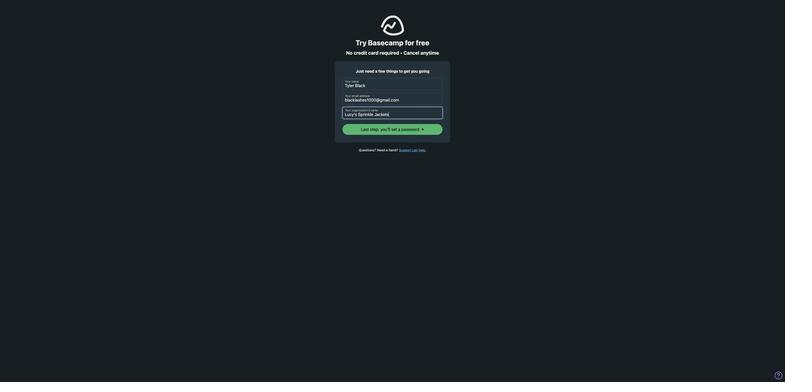 Task type: vqa. For each thing, say whether or not it's contained in the screenshot.
STEVE MARSH image
no



Task type: locate. For each thing, give the bounding box(es) containing it.
a left few at the top left
[[375, 69, 378, 73]]

Your email address email field
[[343, 93, 443, 105]]

3 your from the top
[[345, 109, 351, 112]]

for
[[405, 38, 415, 47]]

1 your from the top
[[345, 80, 351, 83]]

name
[[352, 80, 359, 83], [371, 109, 378, 112]]

your for your organization's name
[[345, 109, 351, 112]]

name down just
[[352, 80, 359, 83]]

a
[[375, 69, 378, 73], [398, 127, 401, 132], [386, 148, 388, 152]]

a right 'set'
[[398, 127, 401, 132]]

your
[[345, 80, 351, 83], [345, 94, 351, 98], [345, 109, 351, 112]]

a right need at the left of page
[[386, 148, 388, 152]]

your organization's name
[[345, 109, 378, 112]]

Your name text field
[[343, 78, 443, 90]]

your left organization's
[[345, 109, 351, 112]]

your up your email address
[[345, 80, 351, 83]]

just need a few things to get you going
[[356, 69, 430, 73]]

you
[[411, 69, 418, 73]]

last step: you'll set a password →
[[361, 127, 424, 132]]

2 your from the top
[[345, 94, 351, 98]]

anytime
[[421, 50, 439, 56]]

basecamp
[[368, 38, 404, 47]]

1 horizontal spatial a
[[386, 148, 388, 152]]

0 horizontal spatial a
[[375, 69, 378, 73]]

2 vertical spatial your
[[345, 109, 351, 112]]

need
[[365, 69, 374, 73]]

your for your name
[[345, 80, 351, 83]]

a for few
[[375, 69, 378, 73]]

help.
[[419, 148, 427, 152]]

→
[[421, 127, 424, 132]]

address
[[360, 94, 370, 98]]

to
[[399, 69, 403, 73]]

0 vertical spatial name
[[352, 80, 359, 83]]

2 vertical spatial a
[[386, 148, 388, 152]]

no credit card required • cancel anytime
[[346, 50, 439, 56]]

get
[[404, 69, 410, 73]]

2 horizontal spatial a
[[398, 127, 401, 132]]

1 vertical spatial name
[[371, 109, 378, 112]]

Your organization's name text field
[[343, 107, 443, 119]]

1 horizontal spatial name
[[371, 109, 378, 112]]

a for hand?
[[386, 148, 388, 152]]

questions?
[[359, 148, 376, 152]]

set
[[392, 127, 397, 132]]

1 vertical spatial a
[[398, 127, 401, 132]]

name right organization's
[[371, 109, 378, 112]]

0 vertical spatial your
[[345, 80, 351, 83]]

1 vertical spatial your
[[345, 94, 351, 98]]

you'll
[[381, 127, 390, 132]]

just
[[356, 69, 364, 73]]

your for your email address
[[345, 94, 351, 98]]

0 vertical spatial a
[[375, 69, 378, 73]]

your left email
[[345, 94, 351, 98]]



Task type: describe. For each thing, give the bounding box(es) containing it.
try basecamp for free
[[356, 38, 430, 47]]

0 horizontal spatial name
[[352, 80, 359, 83]]

last step: you'll set a password → button
[[343, 124, 443, 135]]

your name
[[345, 80, 359, 83]]

cancel
[[404, 50, 420, 56]]

card
[[368, 50, 379, 56]]

few
[[379, 69, 385, 73]]

organization's
[[352, 109, 370, 112]]

last
[[361, 127, 369, 132]]

•
[[400, 50, 403, 56]]

email
[[352, 94, 359, 98]]

can
[[412, 148, 418, 152]]

your email address
[[345, 94, 370, 98]]

try
[[356, 38, 367, 47]]

support
[[399, 148, 412, 152]]

support can help. link
[[399, 148, 427, 152]]

need
[[377, 148, 385, 152]]

hand?
[[389, 148, 398, 152]]

no
[[346, 50, 353, 56]]

things
[[386, 69, 398, 73]]

questions? need a hand? support can help.
[[359, 148, 427, 152]]

free
[[416, 38, 430, 47]]

step:
[[370, 127, 380, 132]]

going
[[419, 69, 430, 73]]

password
[[402, 127, 420, 132]]

a inside button
[[398, 127, 401, 132]]

required
[[380, 50, 399, 56]]

credit
[[354, 50, 367, 56]]



